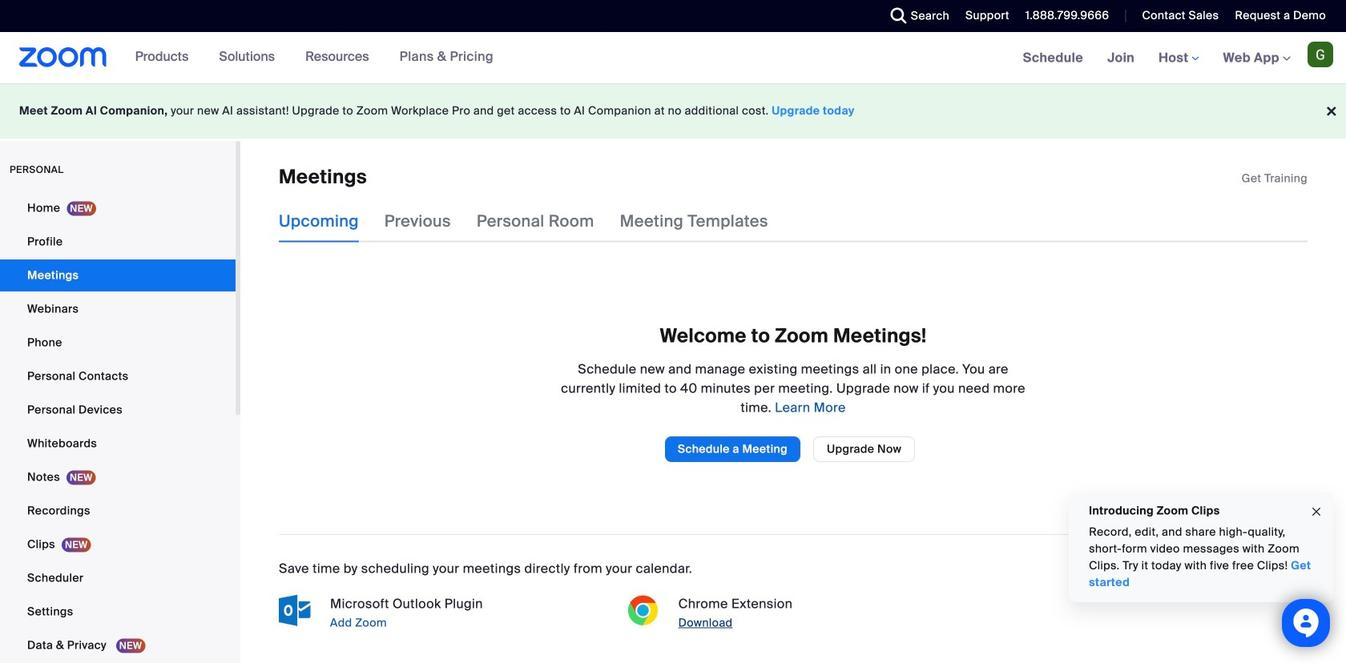 Task type: describe. For each thing, give the bounding box(es) containing it.
tabs of meeting tab list
[[279, 201, 794, 242]]

zoom logo image
[[19, 47, 107, 67]]

close image
[[1311, 503, 1323, 522]]



Task type: vqa. For each thing, say whether or not it's contained in the screenshot.
is
no



Task type: locate. For each thing, give the bounding box(es) containing it.
footer
[[0, 83, 1347, 139]]

personal menu menu
[[0, 192, 236, 664]]

application
[[1242, 171, 1308, 187]]

profile picture image
[[1308, 42, 1334, 67]]

meetings navigation
[[1011, 32, 1347, 85]]

banner
[[0, 32, 1347, 85]]

product information navigation
[[123, 32, 506, 83]]



